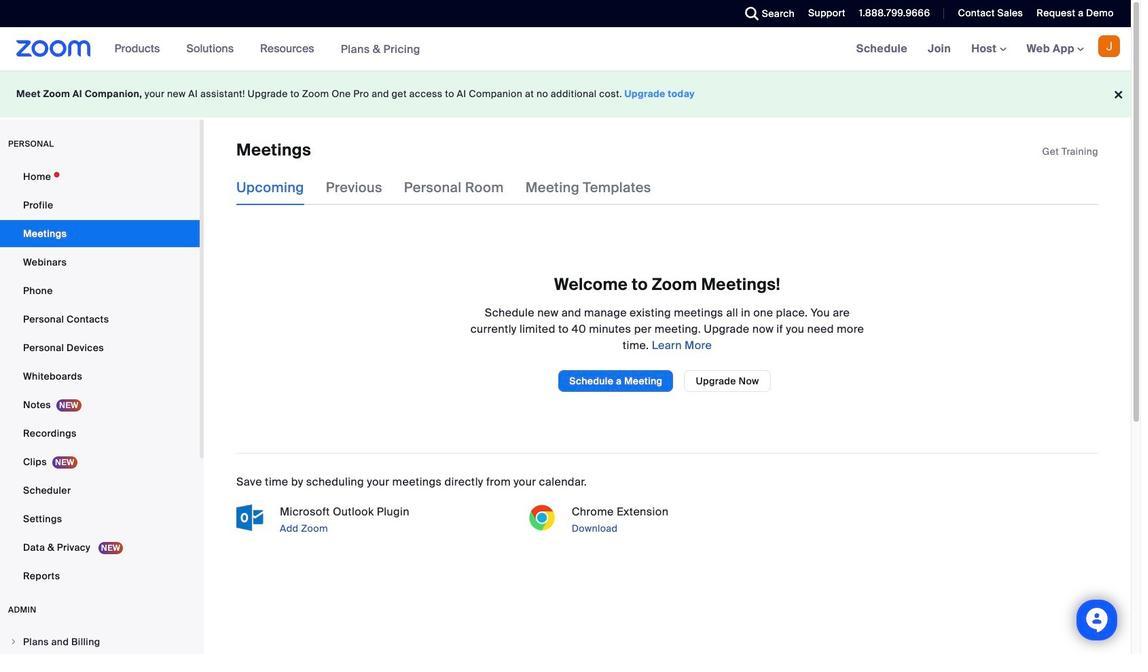 Task type: vqa. For each thing, say whether or not it's contained in the screenshot.
topmost 'Notes'
no



Task type: describe. For each thing, give the bounding box(es) containing it.
product information navigation
[[104, 27, 431, 71]]

meetings navigation
[[846, 27, 1131, 71]]

profile picture image
[[1099, 35, 1120, 57]]



Task type: locate. For each thing, give the bounding box(es) containing it.
personal menu menu
[[0, 163, 200, 591]]

footer
[[0, 71, 1131, 118]]

zoom logo image
[[16, 40, 91, 57]]

tabs of meeting tab list
[[236, 170, 673, 205]]

menu item
[[0, 629, 200, 654]]

banner
[[0, 27, 1131, 71]]

right image
[[10, 638, 18, 646]]

application
[[1043, 145, 1099, 158]]



